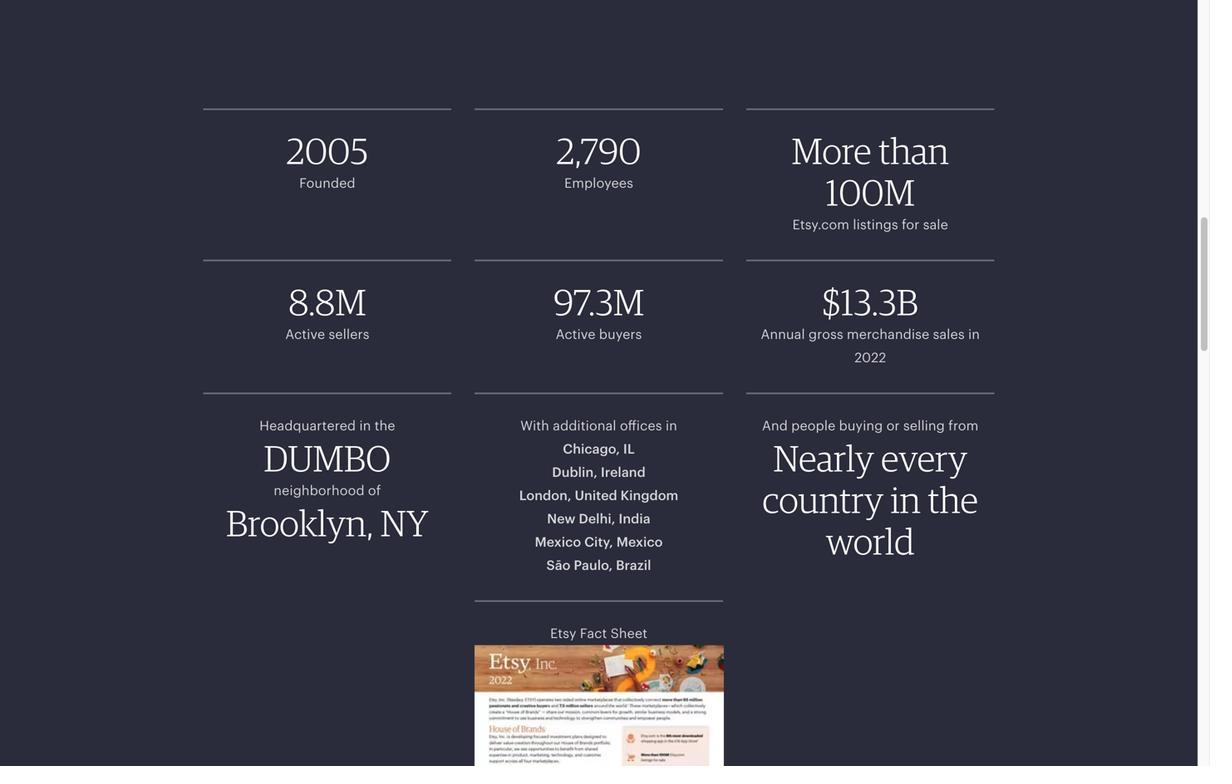 Task type: describe. For each thing, give the bounding box(es) containing it.
with
[[521, 419, 550, 434]]

more
[[792, 129, 872, 172]]

of
[[368, 483, 381, 498]]

active for 8.8m
[[285, 327, 325, 342]]

merchandise
[[847, 327, 930, 342]]

the inside headquartered in the dumbo neighborhood of brooklyn, ny
[[375, 419, 395, 434]]

country
[[763, 478, 884, 522]]

for
[[902, 217, 920, 232]]

annual
[[761, 327, 806, 342]]

than
[[879, 129, 950, 172]]

97.3m
[[554, 280, 645, 324]]

and people buying or selling from nearly every country in the world
[[763, 419, 979, 563]]

ny
[[381, 502, 429, 545]]

additional
[[553, 419, 617, 434]]

dumbo
[[264, 437, 391, 480]]

2,790 employees
[[557, 129, 642, 191]]

buying
[[840, 419, 883, 434]]

world
[[826, 520, 915, 563]]

founded
[[299, 176, 356, 191]]

people
[[792, 419, 836, 434]]

2005
[[287, 129, 368, 172]]

every
[[882, 437, 968, 480]]

fact
[[580, 626, 607, 641]]

sale
[[924, 217, 949, 232]]

with additional offices in chicago, il dublin, ireland london, united kingdom new delhi, india mexico city, mexico sāo paulo, brazil
[[520, 419, 679, 573]]

employees
[[565, 176, 634, 191]]

dublin,
[[552, 465, 598, 480]]

8.8m
[[289, 280, 366, 324]]

delhi,
[[579, 512, 616, 527]]

2 mexico from the left
[[617, 535, 663, 550]]

active for 97.3m
[[556, 327, 596, 342]]

$13.3b
[[823, 280, 919, 324]]

united
[[575, 488, 618, 503]]

in inside headquartered in the dumbo neighborhood of brooklyn, ny
[[360, 419, 371, 434]]

brooklyn,
[[226, 502, 374, 545]]

97.3m active buyers
[[554, 280, 645, 342]]

8.8m active sellers
[[285, 280, 370, 342]]

offices
[[620, 419, 662, 434]]

etsy
[[551, 626, 577, 641]]



Task type: locate. For each thing, give the bounding box(es) containing it.
etsy.com
[[793, 217, 850, 232]]

1 horizontal spatial mexico
[[617, 535, 663, 550]]

active
[[285, 327, 325, 342], [556, 327, 596, 342]]

sāo
[[547, 558, 571, 573]]

city,
[[585, 535, 614, 550]]

0 horizontal spatial active
[[285, 327, 325, 342]]

1 active from the left
[[285, 327, 325, 342]]

the up of
[[375, 419, 395, 434]]

nearly
[[774, 437, 875, 480]]

il
[[624, 442, 635, 457]]

london,
[[520, 488, 572, 503]]

100m
[[826, 171, 916, 214]]

1 horizontal spatial the
[[928, 478, 979, 522]]

in inside $13.3b annual gross merchandise sales in 2022
[[969, 327, 980, 342]]

gross
[[809, 327, 844, 342]]

from
[[949, 419, 979, 434]]

ireland
[[601, 465, 646, 480]]

in down or
[[891, 478, 921, 522]]

or
[[887, 419, 900, 434]]

brazil
[[616, 558, 652, 573]]

in up dumbo
[[360, 419, 371, 434]]

$13.3b annual gross merchandise sales in 2022
[[761, 280, 980, 365]]

0 horizontal spatial the
[[375, 419, 395, 434]]

active down the 8.8m
[[285, 327, 325, 342]]

2,790
[[557, 129, 642, 172]]

etsy fact sheet image
[[475, 646, 724, 767]]

2 active from the left
[[556, 327, 596, 342]]

active inside 97.3m active buyers
[[556, 327, 596, 342]]

2005 founded
[[287, 129, 368, 191]]

mexico
[[535, 535, 582, 550], [617, 535, 663, 550]]

active inside 8.8m active sellers
[[285, 327, 325, 342]]

new
[[547, 512, 576, 527]]

and
[[763, 419, 788, 434]]

2022
[[855, 350, 887, 365]]

1 horizontal spatial active
[[556, 327, 596, 342]]

sheet
[[611, 626, 648, 641]]

headquartered in the dumbo neighborhood of brooklyn, ny
[[226, 419, 429, 545]]

0 horizontal spatial mexico
[[535, 535, 582, 550]]

the inside and people buying or selling from nearly every country in the world
[[928, 478, 979, 522]]

headquartered
[[260, 419, 356, 434]]

buyers
[[599, 327, 642, 342]]

in inside the with additional offices in chicago, il dublin, ireland london, united kingdom new delhi, india mexico city, mexico sāo paulo, brazil
[[666, 419, 678, 434]]

mexico up sāo
[[535, 535, 582, 550]]

kingdom
[[621, 488, 679, 503]]

1 vertical spatial the
[[928, 478, 979, 522]]

the
[[375, 419, 395, 434], [928, 478, 979, 522]]

1 mexico from the left
[[535, 535, 582, 550]]

sales
[[933, 327, 965, 342]]

paulo,
[[574, 558, 613, 573]]

the down the from
[[928, 478, 979, 522]]

india
[[619, 512, 651, 527]]

selling
[[904, 419, 945, 434]]

more than 100m etsy.com listings for sale
[[792, 129, 950, 232]]

0 vertical spatial the
[[375, 419, 395, 434]]

in inside and people buying or selling from nearly every country in the world
[[891, 478, 921, 522]]

active down 97.3m
[[556, 327, 596, 342]]

in
[[969, 327, 980, 342], [360, 419, 371, 434], [666, 419, 678, 434], [891, 478, 921, 522]]

in right sales
[[969, 327, 980, 342]]

neighborhood
[[274, 483, 365, 498]]

in right offices
[[666, 419, 678, 434]]

chicago,
[[563, 442, 620, 457]]

etsy fact sheet
[[551, 626, 648, 641]]

mexico down india
[[617, 535, 663, 550]]

listings
[[853, 217, 899, 232]]

sellers
[[329, 327, 370, 342]]



Task type: vqa. For each thing, say whether or not it's contained in the screenshot.
Helpful? Button
no



